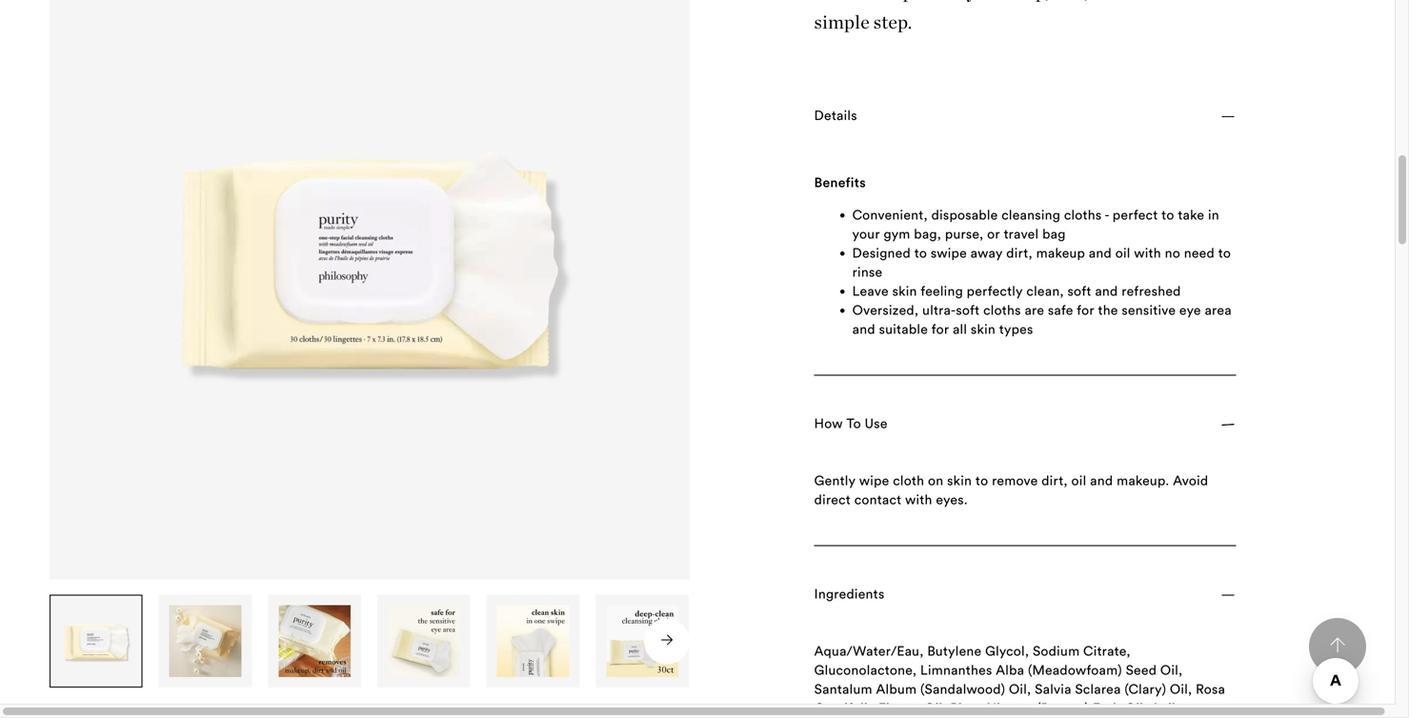Task type: describe. For each thing, give the bounding box(es) containing it.
avoid
[[1174, 473, 1209, 490]]

salvia
[[1035, 681, 1072, 698]]

centifolia
[[815, 700, 875, 718]]

convenient,
[[853, 207, 928, 224]]

dirt, inside convenient, disposable cleansing cloths - perfect to take in your gym bag, purse, or travel bag designed to swipe away dirt, makeup and oil with no need to rinse leave skin feeling perfectly clean, soft and refreshed oversized, ultra-soft cloths are safe for the sensitive eye area and suitable for all skin types
[[1007, 245, 1033, 262]]

sensitive
[[1122, 302, 1176, 319]]

away
[[971, 245, 1003, 262]]

to down bag,
[[915, 245, 928, 262]]

3 / 9 group
[[268, 595, 362, 688]]

philosophy purity made simple one-step facial cleansing cloths #4 image
[[388, 606, 460, 678]]

no
[[1165, 245, 1181, 262]]

next slide image
[[662, 635, 673, 646]]

contact
[[855, 492, 902, 509]]

0 horizontal spatial cloths
[[984, 302, 1022, 319]]

eyes.
[[936, 492, 968, 509]]

all
[[953, 321, 968, 338]]

(pepper)
[[1037, 700, 1090, 718]]

eye
[[1180, 302, 1202, 319]]

to right need
[[1219, 245, 1232, 262]]

0 vertical spatial cloths
[[1065, 207, 1102, 224]]

limnanthes
[[921, 662, 993, 679]]

philosophy purity made simple one-step facial cleansing cloths #2 image
[[169, 606, 241, 678]]

alba
[[996, 662, 1025, 679]]

skin inside gently wipe cloth on skin to remove dirt, oil and makeup. avoid direct contact with eyes.
[[948, 473, 973, 490]]

sclarea
[[1076, 681, 1122, 698]]

gym
[[884, 226, 911, 243]]

philosophy purity made simple one-step facial cleansing cloths #1 image inside 1 / 9 group
[[60, 606, 132, 678]]

philosophy purity made simple one-step facial cleansing cloths #5 image
[[497, 606, 569, 678]]

oil, right seed
[[1161, 662, 1183, 679]]

gently
[[815, 473, 856, 490]]

oil, down (clary)
[[1126, 700, 1148, 718]]

piper
[[951, 700, 983, 718]]

in
[[1209, 207, 1220, 224]]

ingredients
[[815, 586, 885, 603]]

disposable
[[932, 207, 999, 224]]

philosophy purity made simple one-step facial cleansing cloths #3 image
[[279, 606, 351, 678]]

on
[[928, 473, 944, 490]]

0 horizontal spatial soft
[[956, 302, 980, 319]]

oil inside convenient, disposable cleansing cloths - perfect to take in your gym bag, purse, or travel bag designed to swipe away dirt, makeup and oil with no need to rinse leave skin feeling perfectly clean, soft and refreshed oversized, ultra-soft cloths are safe for the sensitive eye area and suitable for all skin types
[[1116, 245, 1131, 262]]

makeup.
[[1117, 473, 1170, 490]]

perfectly
[[967, 283, 1024, 300]]

leave
[[853, 283, 889, 300]]

oversized,
[[853, 302, 919, 319]]

cleansing
[[1002, 207, 1061, 224]]

oil, down 'alba'
[[1009, 681, 1032, 698]]

take
[[1179, 207, 1205, 224]]

gently wipe cloth on skin to remove dirt, oil and makeup. avoid direct contact with eyes.
[[815, 473, 1209, 509]]

to left take
[[1162, 207, 1175, 224]]

perfect
[[1113, 207, 1159, 224]]

(meadowfoam)
[[1029, 662, 1123, 679]]

0 vertical spatial soft
[[1068, 283, 1092, 300]]

1 horizontal spatial for
[[1077, 302, 1095, 319]]

seed
[[1126, 662, 1157, 679]]

(clary)
[[1125, 681, 1167, 698]]

use
[[865, 415, 888, 433]]

feeling
[[921, 283, 964, 300]]

and inside gently wipe cloth on skin to remove dirt, oil and makeup. avoid direct contact with eyes.
[[1091, 473, 1114, 490]]

product images carousel region
[[50, 0, 690, 689]]

citrate,
[[1084, 643, 1131, 660]]



Task type: locate. For each thing, give the bounding box(es) containing it.
rosa
[[1196, 681, 1226, 698]]

5 / 9 group
[[487, 595, 581, 688]]

details
[[815, 107, 858, 124]]

wipe
[[860, 473, 890, 490]]

rinse
[[853, 264, 883, 281]]

travel
[[1004, 226, 1039, 243]]

4 / 9 group
[[377, 595, 472, 688]]

0 horizontal spatial oil
[[1072, 473, 1087, 490]]

1 vertical spatial cloths
[[984, 302, 1022, 319]]

or
[[988, 226, 1001, 243]]

nigrum
[[987, 700, 1034, 718]]

how
[[815, 415, 843, 433]]

1 vertical spatial skin
[[971, 321, 996, 338]]

flower
[[879, 700, 921, 718]]

gluconolactone,
[[815, 662, 917, 679]]

0 horizontal spatial dirt,
[[1007, 245, 1033, 262]]

6 / 9 group
[[596, 595, 690, 688]]

album
[[877, 681, 917, 698]]

how to use
[[815, 415, 888, 433]]

ultra-
[[923, 302, 956, 319]]

and down oversized,
[[853, 321, 876, 338]]

convenient, disposable cleansing cloths - perfect to take in your gym bag, purse, or travel bag designed to swipe away dirt, makeup and oil with no need to rinse leave skin feeling perfectly clean, soft and refreshed oversized, ultra-soft cloths are safe for the sensitive eye area and suitable for all skin types
[[853, 207, 1232, 338]]

philosophy purity made simple one-step facial cleansing cloths #6 image
[[607, 606, 679, 678]]

aqua/water/eau,
[[815, 643, 924, 660]]

skin up oversized,
[[893, 283, 918, 300]]

1 vertical spatial soft
[[956, 302, 980, 319]]

soft up all on the right
[[956, 302, 980, 319]]

oil, left piper at the right of the page
[[925, 700, 947, 718]]

0 vertical spatial dirt,
[[1007, 245, 1033, 262]]

0 vertical spatial philosophy purity made simple one-step facial cleansing cloths #1 image
[[50, 0, 690, 580]]

makeup
[[1037, 245, 1086, 262]]

with
[[1135, 245, 1162, 262], [906, 492, 933, 509]]

cloth
[[893, 473, 925, 490]]

1 horizontal spatial with
[[1135, 245, 1162, 262]]

and up the
[[1096, 283, 1119, 300]]

butylene
[[928, 643, 982, 660]]

0 vertical spatial with
[[1135, 245, 1162, 262]]

with inside gently wipe cloth on skin to remove dirt, oil and makeup. avoid direct contact with eyes.
[[906, 492, 933, 509]]

cloths left the -
[[1065, 207, 1102, 224]]

clean,
[[1027, 283, 1065, 300]]

fruit
[[1093, 700, 1122, 718]]

remove
[[992, 473, 1039, 490]]

to left the remove
[[976, 473, 989, 490]]

bag,
[[914, 226, 942, 243]]

skin up "eyes."
[[948, 473, 973, 490]]

area
[[1205, 302, 1232, 319]]

oil
[[1116, 245, 1131, 262], [1072, 473, 1087, 490]]

1 vertical spatial with
[[906, 492, 933, 509]]

1 horizontal spatial soft
[[1068, 283, 1092, 300]]

oil right the remove
[[1072, 473, 1087, 490]]

oil,
[[1161, 662, 1183, 679], [1009, 681, 1032, 698], [1171, 681, 1193, 698], [925, 700, 947, 718], [1126, 700, 1148, 718]]

and
[[1089, 245, 1112, 262], [1096, 283, 1119, 300], [853, 321, 876, 338], [1091, 473, 1114, 490]]

0 vertical spatial for
[[1077, 302, 1095, 319]]

and left "makeup."
[[1091, 473, 1114, 490]]

1 horizontal spatial cloths
[[1065, 207, 1102, 224]]

0 horizontal spatial for
[[932, 321, 950, 338]]

are
[[1025, 302, 1045, 319]]

types
[[1000, 321, 1034, 338]]

dirt, down travel
[[1007, 245, 1033, 262]]

need
[[1185, 245, 1215, 262]]

oil, left rosa
[[1171, 681, 1193, 698]]

dirt,
[[1007, 245, 1033, 262], [1042, 473, 1068, 490]]

cloths
[[1065, 207, 1102, 224], [984, 302, 1022, 319]]

with down cloth
[[906, 492, 933, 509]]

1 vertical spatial oil
[[1072, 473, 1087, 490]]

purse,
[[946, 226, 984, 243]]

skin
[[893, 283, 918, 300], [971, 321, 996, 338], [948, 473, 973, 490]]

1 horizontal spatial oil
[[1116, 245, 1131, 262]]

for left the
[[1077, 302, 1095, 319]]

(sandalwood)
[[921, 681, 1006, 698]]

santalum
[[815, 681, 873, 698]]

2 / 9 group
[[159, 595, 253, 688]]

back to top image
[[1331, 638, 1346, 653]]

1 horizontal spatial dirt,
[[1042, 473, 1068, 490]]

safe
[[1049, 302, 1074, 319]]

for down ultra-
[[932, 321, 950, 338]]

dirt, right the remove
[[1042, 473, 1068, 490]]

1 / 9 group
[[50, 595, 144, 688]]

with left no
[[1135, 245, 1162, 262]]

0 horizontal spatial with
[[906, 492, 933, 509]]

benefits
[[815, 174, 866, 191]]

glycol,
[[986, 643, 1030, 660]]

to
[[847, 415, 862, 433]]

oil down perfect
[[1116, 245, 1131, 262]]

to inside gently wipe cloth on skin to remove dirt, oil and makeup. avoid direct contact with eyes.
[[976, 473, 989, 490]]

skin right all on the right
[[971, 321, 996, 338]]

soft up "safe"
[[1068, 283, 1092, 300]]

oil inside gently wipe cloth on skin to remove dirt, oil and makeup. avoid direct contact with eyes.
[[1072, 473, 1087, 490]]

0 vertical spatial oil
[[1116, 245, 1131, 262]]

1 vertical spatial dirt,
[[1042, 473, 1068, 490]]

philosophy purity made simple one-step facial cleansing cloths #1 image
[[50, 0, 690, 580], [60, 606, 132, 678]]

soft
[[1068, 283, 1092, 300], [956, 302, 980, 319]]

1 vertical spatial philosophy purity made simple one-step facial cleansing cloths #1 image
[[60, 606, 132, 678]]

swipe
[[931, 245, 968, 262]]

aqua/water/eau, butylene glycol, sodium citrate, gluconolactone, limnanthes alba (meadowfoam) seed oil, santalum album (sandalwood) oil, salvia sclarea (clary) oil, rosa centifolia flower oil, piper nigrum (pepper) fruit oil, an
[[815, 643, 1235, 719]]

designed
[[853, 245, 911, 262]]

2 vertical spatial skin
[[948, 473, 973, 490]]

direct
[[815, 492, 851, 509]]

and down the -
[[1089, 245, 1112, 262]]

0 vertical spatial skin
[[893, 283, 918, 300]]

1 vertical spatial for
[[932, 321, 950, 338]]

dirt, inside gently wipe cloth on skin to remove dirt, oil and makeup. avoid direct contact with eyes.
[[1042, 473, 1068, 490]]

for
[[1077, 302, 1095, 319], [932, 321, 950, 338]]

your
[[853, 226, 881, 243]]

suitable
[[879, 321, 929, 338]]

refreshed
[[1122, 283, 1182, 300]]

to
[[1162, 207, 1175, 224], [915, 245, 928, 262], [1219, 245, 1232, 262], [976, 473, 989, 490]]

-
[[1105, 207, 1110, 224]]

bag
[[1043, 226, 1066, 243]]

sodium
[[1033, 643, 1080, 660]]

cloths down perfectly
[[984, 302, 1022, 319]]

with inside convenient, disposable cleansing cloths - perfect to take in your gym bag, purse, or travel bag designed to swipe away dirt, makeup and oil with no need to rinse leave skin feeling perfectly clean, soft and refreshed oversized, ultra-soft cloths are safe for the sensitive eye area and suitable for all skin types
[[1135, 245, 1162, 262]]

the
[[1099, 302, 1119, 319]]



Task type: vqa. For each thing, say whether or not it's contained in the screenshot.
Shipping & Coupon Restrictions
no



